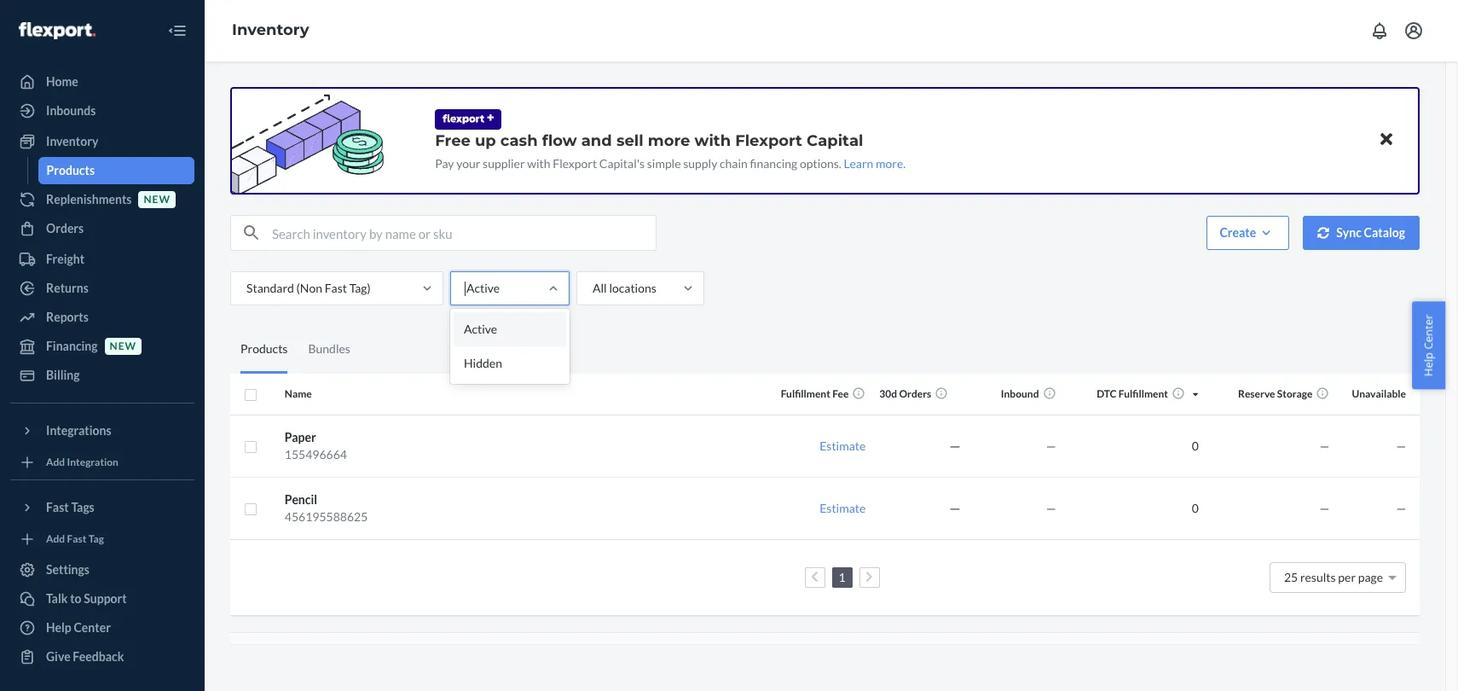 Task type: vqa. For each thing, say whether or not it's contained in the screenshot.
the 'Free up cash flow and sell more with Flexport Capital Pay your supplier with Flexport Capital's simple supply chain financing options. Learn more .'
yes



Task type: describe. For each thing, give the bounding box(es) containing it.
talk
[[46, 591, 68, 606]]

options.
[[800, 156, 842, 171]]

.
[[904, 156, 906, 171]]

reserve storage
[[1239, 388, 1313, 400]]

standard (non fast tag)
[[247, 281, 371, 295]]

all
[[593, 281, 607, 295]]

integrations
[[46, 423, 111, 438]]

your
[[457, 156, 481, 171]]

integration
[[67, 456, 119, 468]]

sync
[[1337, 225, 1362, 240]]

storage
[[1278, 388, 1313, 400]]

30d orders
[[880, 388, 932, 400]]

add for add integration
[[46, 456, 65, 468]]

give
[[46, 649, 71, 664]]

0 vertical spatial flexport
[[736, 131, 803, 150]]

unavailable
[[1353, 388, 1407, 400]]

close image
[[1381, 129, 1393, 150]]

close navigation image
[[167, 20, 188, 41]]

sync catalog
[[1337, 225, 1406, 240]]

and
[[582, 131, 612, 150]]

freight
[[46, 252, 85, 266]]

help center inside help center link
[[46, 620, 111, 635]]

1 fulfillment from the left
[[781, 388, 831, 400]]

estimate link for 456195588625
[[820, 500, 866, 515]]

fast tags
[[46, 500, 94, 514]]

settings
[[46, 562, 90, 577]]

up
[[475, 131, 496, 150]]

0 horizontal spatial more
[[648, 131, 691, 150]]

pencil
[[285, 492, 317, 506]]

Search inventory by name or sku text field
[[272, 216, 656, 250]]

inbound
[[1001, 388, 1040, 400]]

1 vertical spatial products
[[241, 341, 288, 355]]

chevron right image
[[866, 571, 874, 583]]

to
[[70, 591, 82, 606]]

returns
[[46, 281, 89, 295]]

add fast tag link
[[10, 528, 195, 549]]

billing
[[46, 368, 80, 382]]

all locations
[[593, 281, 657, 295]]

― for 456195588625
[[950, 500, 962, 515]]

support
[[84, 591, 127, 606]]

25 results per page
[[1285, 570, 1384, 584]]

30d
[[880, 388, 898, 400]]

add integration link
[[10, 451, 195, 473]]

flow
[[542, 131, 577, 150]]

inbounds link
[[10, 97, 195, 125]]

integrations button
[[10, 417, 195, 445]]

open account menu image
[[1404, 20, 1425, 41]]

estimate link for 155496664
[[820, 438, 866, 453]]

1 link
[[836, 570, 849, 584]]

give feedback
[[46, 649, 124, 664]]

reserve
[[1239, 388, 1276, 400]]

help inside help center link
[[46, 620, 71, 635]]

tag
[[89, 532, 104, 545]]

results
[[1301, 570, 1337, 584]]

tag)
[[350, 281, 371, 295]]

sell
[[617, 131, 644, 150]]

chain
[[720, 156, 748, 171]]

1 vertical spatial flexport
[[553, 156, 597, 171]]

supplier
[[483, 156, 525, 171]]

0 horizontal spatial inventory link
[[10, 128, 195, 155]]

center inside help center link
[[74, 620, 111, 635]]

(non
[[297, 281, 323, 295]]

capital
[[807, 131, 864, 150]]

pencil 456195588625
[[285, 492, 368, 523]]

feedback
[[73, 649, 124, 664]]

returns link
[[10, 275, 195, 302]]

pay
[[435, 156, 454, 171]]

catalog
[[1365, 225, 1406, 240]]

dtc fulfillment
[[1097, 388, 1169, 400]]

paper 155496664
[[285, 430, 347, 461]]

simple
[[647, 156, 681, 171]]

page
[[1359, 570, 1384, 584]]



Task type: locate. For each thing, give the bounding box(es) containing it.
fulfillment fee
[[781, 388, 849, 400]]

new down the 'products' link
[[144, 193, 171, 206]]

hidden
[[464, 356, 503, 370]]

locations
[[610, 281, 657, 295]]

1 horizontal spatial help center
[[1422, 315, 1437, 377]]

1 vertical spatial center
[[74, 620, 111, 635]]

1 horizontal spatial orders
[[900, 388, 932, 400]]

add integration
[[46, 456, 119, 468]]

tags
[[71, 500, 94, 514]]

2 ― from the top
[[950, 500, 962, 515]]

give feedback button
[[10, 643, 195, 671]]

home
[[46, 74, 78, 89]]

square image left paper
[[244, 440, 258, 454]]

square image
[[244, 440, 258, 454], [244, 503, 258, 516]]

square image left pencil
[[244, 503, 258, 516]]

add left "integration"
[[46, 456, 65, 468]]

0 horizontal spatial flexport
[[553, 156, 597, 171]]

create
[[1220, 225, 1257, 240]]

1 vertical spatial help center
[[46, 620, 111, 635]]

free
[[435, 131, 471, 150]]

orders link
[[10, 215, 195, 242]]

0 vertical spatial fast
[[325, 281, 347, 295]]

0 vertical spatial products
[[47, 163, 95, 177]]

1 vertical spatial add
[[46, 532, 65, 545]]

1 vertical spatial orders
[[900, 388, 932, 400]]

help inside button
[[1422, 352, 1437, 377]]

capital's
[[600, 156, 645, 171]]

add up settings
[[46, 532, 65, 545]]

fast left tag)
[[325, 281, 347, 295]]

1 0 from the top
[[1193, 438, 1200, 453]]

0 horizontal spatial with
[[527, 156, 551, 171]]

1 horizontal spatial with
[[695, 131, 731, 150]]

square image
[[244, 388, 258, 402]]

add
[[46, 456, 65, 468], [46, 532, 65, 545]]

cash
[[501, 131, 538, 150]]

bundles
[[308, 341, 351, 355]]

1 horizontal spatial more
[[876, 156, 904, 171]]

square image for 155496664
[[244, 440, 258, 454]]

help center link
[[10, 614, 195, 642]]

1 vertical spatial 0
[[1193, 500, 1200, 515]]

new
[[144, 193, 171, 206], [110, 340, 137, 353]]

fast tags button
[[10, 494, 195, 521]]

estimate link
[[820, 438, 866, 453], [820, 500, 866, 515]]

0 vertical spatial orders
[[46, 221, 84, 235]]

help center button
[[1413, 302, 1446, 389]]

estimate link down fee
[[820, 438, 866, 453]]

2 vertical spatial fast
[[67, 532, 87, 545]]

inventory link
[[232, 21, 309, 39], [10, 128, 195, 155]]

orders right '30d'
[[900, 388, 932, 400]]

155496664
[[285, 447, 347, 461]]

1 estimate link from the top
[[820, 438, 866, 453]]

0 for 155496664
[[1193, 438, 1200, 453]]

standard
[[247, 281, 294, 295]]

1 add from the top
[[46, 456, 65, 468]]

fulfillment right dtc
[[1119, 388, 1169, 400]]

1 horizontal spatial center
[[1422, 315, 1437, 350]]

inbounds
[[46, 103, 96, 118]]

0 vertical spatial estimate link
[[820, 438, 866, 453]]

fee
[[833, 388, 849, 400]]

1 estimate from the top
[[820, 438, 866, 453]]

0 vertical spatial help center
[[1422, 315, 1437, 377]]

new for financing
[[110, 340, 137, 353]]

settings link
[[10, 556, 195, 584]]

dtc
[[1097, 388, 1117, 400]]

replenishments
[[46, 192, 132, 206]]

0 vertical spatial center
[[1422, 315, 1437, 350]]

estimate up 1 link
[[820, 500, 866, 515]]

1 vertical spatial active
[[464, 322, 498, 336]]

1 vertical spatial inventory link
[[10, 128, 195, 155]]

2 add from the top
[[46, 532, 65, 545]]

sync alt image
[[1318, 227, 1330, 239]]

fast inside dropdown button
[[46, 500, 69, 514]]

talk to support button
[[10, 585, 195, 613]]

fast
[[325, 281, 347, 295], [46, 500, 69, 514], [67, 532, 87, 545]]

reports
[[46, 310, 89, 324]]

0
[[1193, 438, 1200, 453], [1193, 500, 1200, 515]]

0 vertical spatial more
[[648, 131, 691, 150]]

with down cash
[[527, 156, 551, 171]]

456195588625
[[285, 509, 368, 523]]

flexport up financing at the right top
[[736, 131, 803, 150]]

2 estimate link from the top
[[820, 500, 866, 515]]

1 vertical spatial fast
[[46, 500, 69, 514]]

financing
[[46, 339, 98, 353]]

1 horizontal spatial inventory link
[[232, 21, 309, 39]]

0 vertical spatial help
[[1422, 352, 1437, 377]]

1 square image from the top
[[244, 440, 258, 454]]

products
[[47, 163, 95, 177], [241, 341, 288, 355]]

2 0 from the top
[[1193, 500, 1200, 515]]

flexport
[[736, 131, 803, 150], [553, 156, 597, 171]]

active up hidden
[[464, 322, 498, 336]]

0 for 456195588625
[[1193, 500, 1200, 515]]

supply
[[684, 156, 718, 171]]

square image for 456195588625
[[244, 503, 258, 516]]

1 vertical spatial new
[[110, 340, 137, 353]]

0 horizontal spatial new
[[110, 340, 137, 353]]

0 vertical spatial add
[[46, 456, 65, 468]]

add fast tag
[[46, 532, 104, 545]]

1 horizontal spatial inventory
[[232, 21, 309, 39]]

0 horizontal spatial center
[[74, 620, 111, 635]]

0 horizontal spatial products
[[47, 163, 95, 177]]

—
[[1047, 438, 1057, 453], [1321, 438, 1330, 453], [1397, 438, 1407, 453], [1047, 500, 1057, 515], [1321, 500, 1330, 515], [1397, 500, 1407, 515]]

1 horizontal spatial products
[[241, 341, 288, 355]]

orders
[[46, 221, 84, 235], [900, 388, 932, 400]]

0 horizontal spatial orders
[[46, 221, 84, 235]]

1 horizontal spatial new
[[144, 193, 171, 206]]

products link
[[38, 157, 195, 184]]

estimate
[[820, 438, 866, 453], [820, 500, 866, 515]]

flexport logo image
[[19, 22, 95, 39]]

1 vertical spatial ―
[[950, 500, 962, 515]]

orders inside orders link
[[46, 221, 84, 235]]

fulfillment left fee
[[781, 388, 831, 400]]

0 vertical spatial new
[[144, 193, 171, 206]]

help center inside button
[[1422, 315, 1437, 377]]

0 horizontal spatial fulfillment
[[781, 388, 831, 400]]

estimate link up 1 link
[[820, 500, 866, 515]]

open notifications image
[[1370, 20, 1391, 41]]

fast left tags
[[46, 500, 69, 514]]

learn more link
[[844, 156, 904, 171]]

0 vertical spatial estimate
[[820, 438, 866, 453]]

orders up freight at top left
[[46, 221, 84, 235]]

center
[[1422, 315, 1437, 350], [74, 620, 111, 635]]

1 vertical spatial help
[[46, 620, 71, 635]]

active
[[467, 281, 500, 295], [464, 322, 498, 336]]

25
[[1285, 570, 1299, 584]]

sync catalog button
[[1304, 216, 1421, 250]]

create button
[[1208, 216, 1290, 250]]

with up supply
[[695, 131, 731, 150]]

0 horizontal spatial help
[[46, 620, 71, 635]]

1 vertical spatial inventory
[[46, 134, 98, 148]]

0 vertical spatial inventory
[[232, 21, 309, 39]]

1 vertical spatial with
[[527, 156, 551, 171]]

name
[[285, 388, 312, 400]]

2 square image from the top
[[244, 503, 258, 516]]

0 vertical spatial active
[[467, 281, 500, 295]]

estimate for 456195588625
[[820, 500, 866, 515]]

2 fulfillment from the left
[[1119, 388, 1169, 400]]

products up replenishments at the left of page
[[47, 163, 95, 177]]

― for 155496664
[[950, 438, 962, 453]]

estimate down fee
[[820, 438, 866, 453]]

0 horizontal spatial inventory
[[46, 134, 98, 148]]

flexport down flow at top
[[553, 156, 597, 171]]

with
[[695, 131, 731, 150], [527, 156, 551, 171]]

fulfillment
[[781, 388, 831, 400], [1119, 388, 1169, 400]]

add for add fast tag
[[46, 532, 65, 545]]

1
[[839, 570, 846, 584]]

1 ― from the top
[[950, 438, 962, 453]]

billing link
[[10, 362, 195, 389]]

talk to support
[[46, 591, 127, 606]]

estimate for 155496664
[[820, 438, 866, 453]]

new for replenishments
[[144, 193, 171, 206]]

products inside the 'products' link
[[47, 163, 95, 177]]

1 vertical spatial square image
[[244, 503, 258, 516]]

products up square icon at bottom left
[[241, 341, 288, 355]]

0 vertical spatial 0
[[1193, 438, 1200, 453]]

1 vertical spatial more
[[876, 156, 904, 171]]

per
[[1339, 570, 1357, 584]]

financing
[[750, 156, 798, 171]]

home link
[[10, 68, 195, 96]]

reports link
[[10, 304, 195, 331]]

paper
[[285, 430, 316, 444]]

1 horizontal spatial fulfillment
[[1119, 388, 1169, 400]]

0 vertical spatial ―
[[950, 438, 962, 453]]

25 results per page option
[[1285, 570, 1384, 584]]

1 horizontal spatial help
[[1422, 352, 1437, 377]]

free up cash flow and sell more with flexport capital pay your supplier with flexport capital's simple supply chain financing options. learn more .
[[435, 131, 906, 171]]

0 horizontal spatial help center
[[46, 620, 111, 635]]

chevron left image
[[812, 571, 819, 583]]

0 vertical spatial with
[[695, 131, 731, 150]]

2 estimate from the top
[[820, 500, 866, 515]]

1 vertical spatial estimate link
[[820, 500, 866, 515]]

active down search inventory by name or sku 'text box'
[[467, 281, 500, 295]]

0 vertical spatial inventory link
[[232, 21, 309, 39]]

learn
[[844, 156, 874, 171]]

1 vertical spatial estimate
[[820, 500, 866, 515]]

more right learn
[[876, 156, 904, 171]]

new down reports link
[[110, 340, 137, 353]]

fast left tag
[[67, 532, 87, 545]]

inventory
[[232, 21, 309, 39], [46, 134, 98, 148]]

more up simple
[[648, 131, 691, 150]]

1 horizontal spatial flexport
[[736, 131, 803, 150]]

center inside the help center button
[[1422, 315, 1437, 350]]

freight link
[[10, 246, 195, 273]]

0 vertical spatial square image
[[244, 440, 258, 454]]



